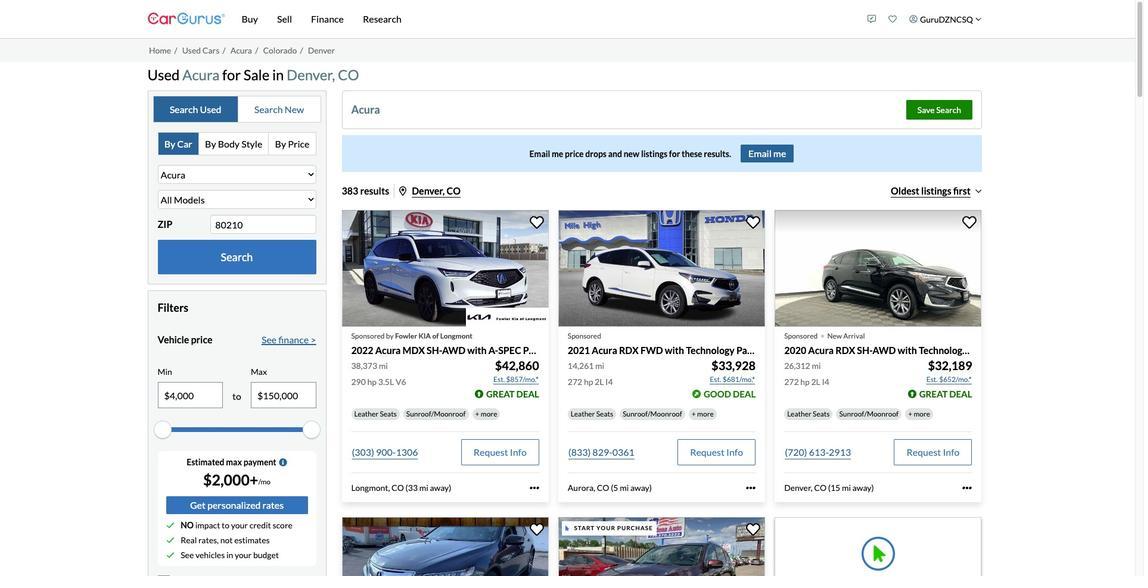 Task type: locate. For each thing, give the bounding box(es) containing it.
3 ellipsis h image from the left
[[963, 484, 972, 493]]

1 2l from the left
[[595, 377, 604, 387]]

denver
[[308, 45, 335, 55]]

your for credit
[[231, 521, 248, 531]]

co right map marker alt icon
[[447, 186, 461, 197]]

co for 2021
[[597, 483, 609, 493]]

1 seats from the left
[[380, 410, 397, 419]]

sunroof/moonroof up 2913
[[839, 410, 899, 419]]

to up "real rates, not estimates"
[[222, 521, 229, 531]]

2 great from the left
[[919, 389, 948, 400]]

2 more from the left
[[697, 410, 714, 419]]

great down est. $652/mo.* button
[[919, 389, 948, 400]]

3 by from the left
[[275, 138, 286, 150]]

longmont,
[[351, 483, 390, 493]]

your down estimates
[[235, 551, 252, 561]]

·
[[820, 324, 825, 345]]

3 + from the left
[[908, 410, 912, 419]]

package up $33,928
[[736, 345, 772, 356]]

hp down 14,261
[[584, 377, 593, 387]]

2 away) from the left
[[630, 483, 652, 493]]

sponsored up the 2022
[[351, 332, 385, 341]]

real
[[181, 536, 197, 546]]

fowler
[[395, 332, 417, 341]]

away) right '(33'
[[430, 483, 451, 493]]

search new
[[254, 104, 304, 115]]

away) right (5
[[630, 483, 652, 493]]

leather seats for by
[[354, 410, 397, 419]]

14,261
[[568, 361, 594, 371]]

not
[[220, 536, 233, 546]]

+ more
[[475, 410, 497, 419], [692, 410, 714, 419], [908, 410, 930, 419]]

0 horizontal spatial new
[[285, 104, 304, 115]]

price left drops
[[565, 149, 584, 159]]

for left sale
[[222, 66, 241, 83]]

1 horizontal spatial price
[[565, 149, 584, 159]]

3 + more from the left
[[908, 410, 930, 419]]

by price tab
[[269, 133, 316, 155]]

0 vertical spatial tab list
[[153, 96, 321, 123]]

longmont, co (33 mi away)
[[351, 483, 451, 493]]

seats up '613-' on the right bottom
[[813, 410, 830, 419]]

1 i4 from the left
[[606, 377, 613, 387]]

map marker alt image
[[399, 187, 406, 196]]

white 2022 acura mdx sh-awd with a-spec package suv / crossover all-wheel drive automatic image
[[342, 211, 549, 327]]

0 horizontal spatial leather seats
[[354, 410, 397, 419]]

co for by
[[392, 483, 404, 493]]

2 horizontal spatial request info
[[907, 447, 960, 458]]

great for fowler kia of longmont
[[486, 389, 515, 400]]

2 2l from the left
[[811, 377, 820, 387]]

i4 inside '26,312 mi 272 hp 2l i4'
[[822, 377, 829, 387]]

mouse pointer image
[[566, 526, 569, 532]]

3 est. from the left
[[926, 375, 938, 384]]

i4 inside 14,261 mi 272 hp 2l i4
[[606, 377, 613, 387]]

search down zip telephone field on the left of page
[[221, 251, 253, 264]]

sh- down the of at the left bottom of page
[[427, 345, 442, 356]]

2 horizontal spatial seats
[[813, 410, 830, 419]]

2 i4 from the left
[[822, 377, 829, 387]]

0 vertical spatial check image
[[166, 522, 174, 530]]

denver, co (15 mi away)
[[784, 483, 874, 493]]

3 sunroof/moonroof from the left
[[839, 410, 899, 419]]

1 vertical spatial tab list
[[158, 133, 316, 156]]

1 horizontal spatial +
[[692, 410, 696, 419]]

good
[[704, 389, 731, 400]]

no
[[181, 521, 194, 531]]

rdx left fwd
[[619, 345, 639, 356]]

package up $32,189 in the bottom of the page
[[969, 345, 1005, 356]]

2 horizontal spatial leather seats
[[787, 410, 830, 419]]

1 272 from the left
[[568, 377, 582, 387]]

(5
[[611, 483, 618, 493]]

in right sale
[[272, 66, 284, 83]]

0 horizontal spatial + more
[[475, 410, 497, 419]]

613-
[[809, 447, 829, 458]]

2 hp from the left
[[584, 377, 593, 387]]

hp inside 38,373 mi 290 hp 3.5l v6
[[367, 377, 377, 387]]

0 horizontal spatial great deal
[[486, 389, 539, 400]]

co down finance popup button
[[338, 66, 359, 83]]

est. for ·
[[926, 375, 938, 384]]

>
[[311, 335, 316, 346]]

price right vehicle at the left of the page
[[191, 335, 212, 346]]

2 awd from the left
[[873, 345, 896, 356]]

3 hp from the left
[[800, 377, 810, 387]]

1 technology from the left
[[686, 345, 735, 356]]

great deal down est. $857/mo.* button
[[486, 389, 539, 400]]

seats down 3.5l at the left bottom of the page
[[380, 410, 397, 419]]

technology inside sponsored · new arrival 2020 acura rdx sh-awd with technology package
[[919, 345, 968, 356]]

(303) 900-1306
[[352, 447, 418, 458]]

3 away) from the left
[[853, 483, 874, 493]]

sponsored inside sponsored · new arrival 2020 acura rdx sh-awd with technology package
[[784, 332, 818, 341]]

272 down 14,261
[[568, 377, 582, 387]]

home / used cars / acura / colorado / denver
[[149, 45, 335, 55]]

+ more down est. $857/mo.* button
[[475, 410, 497, 419]]

see inside see finance > link
[[262, 335, 277, 346]]

awd
[[442, 345, 466, 356], [873, 345, 896, 356]]

more down est. $652/mo.* button
[[914, 410, 930, 419]]

1 vertical spatial for
[[669, 149, 680, 159]]

away) right (15
[[853, 483, 874, 493]]

2 + more from the left
[[692, 410, 714, 419]]

email me
[[749, 148, 786, 159]]

est. for fowler kia of longmont
[[493, 375, 505, 384]]

deal down $681/mo.*
[[733, 389, 756, 400]]

0 vertical spatial new
[[285, 104, 304, 115]]

3 deal from the left
[[949, 389, 972, 400]]

by left the body
[[205, 138, 216, 150]]

home link
[[149, 45, 171, 55]]

see finance >
[[262, 335, 316, 346]]

search for search new
[[254, 104, 283, 115]]

1 request from the left
[[474, 447, 508, 458]]

colorado link
[[263, 45, 297, 55]]

0 horizontal spatial rdx
[[619, 345, 639, 356]]

0 horizontal spatial price
[[191, 335, 212, 346]]

2 leather from the left
[[571, 410, 595, 419]]

sunroof/moonroof for ·
[[839, 410, 899, 419]]

1 leather from the left
[[354, 410, 378, 419]]

2 sh- from the left
[[857, 345, 873, 356]]

1 horizontal spatial ellipsis h image
[[746, 484, 756, 493]]

2l for ·
[[811, 377, 820, 387]]

sunroof/moonroof up 0361
[[623, 410, 682, 419]]

email for email me price drops and new listings for these results.
[[530, 149, 550, 159]]

0 horizontal spatial more
[[481, 410, 497, 419]]

/ right acura link
[[255, 45, 258, 55]]

2 horizontal spatial ellipsis h image
[[963, 484, 972, 493]]

denver, down denver
[[287, 66, 335, 83]]

sponsored for ·
[[784, 332, 818, 341]]

1 request info button from the left
[[461, 440, 539, 466]]

3 leather from the left
[[787, 410, 812, 419]]

technology
[[686, 345, 735, 356], [919, 345, 968, 356]]

2 package from the left
[[736, 345, 772, 356]]

0 horizontal spatial ellipsis h image
[[530, 484, 539, 493]]

sponsored up 2020
[[784, 332, 818, 341]]

3 request from the left
[[907, 447, 941, 458]]

0 horizontal spatial info
[[510, 447, 527, 458]]

est. inside the $33,928 est. $681/mo.*
[[710, 375, 721, 384]]

hp inside 14,261 mi 272 hp 2l i4
[[584, 377, 593, 387]]

272 for ·
[[784, 377, 799, 387]]

1 est. from the left
[[493, 375, 505, 384]]

denver, for denver, co (15 mi away)
[[784, 483, 813, 493]]

technology up $33,928
[[686, 345, 735, 356]]

great deal down est. $652/mo.* button
[[919, 389, 972, 400]]

272 down the 26,312
[[784, 377, 799, 387]]

0 vertical spatial to
[[232, 391, 241, 402]]

co left (5
[[597, 483, 609, 493]]

0 horizontal spatial away)
[[430, 483, 451, 493]]

1 request info from the left
[[474, 447, 527, 458]]

search up car
[[170, 104, 198, 115]]

in
[[272, 66, 284, 83], [226, 551, 233, 561]]

0 horizontal spatial sh-
[[427, 345, 442, 356]]

of
[[432, 332, 439, 341]]

mi
[[379, 361, 388, 371], [595, 361, 604, 371], [812, 361, 821, 371], [419, 483, 428, 493], [620, 483, 629, 493], [842, 483, 851, 493]]

request for ·
[[907, 447, 941, 458]]

aurora,
[[568, 483, 595, 493]]

hp right 290
[[367, 377, 377, 387]]

email right the results.
[[749, 148, 772, 159]]

new inside tab
[[285, 104, 304, 115]]

1 horizontal spatial i4
[[822, 377, 829, 387]]

no impact to your credit score
[[181, 521, 293, 531]]

great down est. $857/mo.* button
[[486, 389, 515, 400]]

3 more from the left
[[914, 410, 930, 419]]

1 horizontal spatial leather
[[571, 410, 595, 419]]

272
[[568, 377, 582, 387], [784, 377, 799, 387]]

hp for by
[[367, 377, 377, 387]]

2 deal from the left
[[733, 389, 756, 400]]

1 info from the left
[[510, 447, 527, 458]]

/ left denver
[[300, 45, 303, 55]]

2l inside 14,261 mi 272 hp 2l i4
[[595, 377, 604, 387]]

for
[[222, 66, 241, 83], [669, 149, 680, 159]]

1 horizontal spatial great
[[919, 389, 948, 400]]

mi right '(33'
[[419, 483, 428, 493]]

hp
[[367, 377, 377, 387], [584, 377, 593, 387], [800, 377, 810, 387]]

me inside button
[[773, 148, 786, 159]]

mi up 3.5l at the left bottom of the page
[[379, 361, 388, 371]]

1 + more from the left
[[475, 410, 497, 419]]

leather
[[354, 410, 378, 419], [571, 410, 595, 419], [787, 410, 812, 419]]

2 horizontal spatial + more
[[908, 410, 930, 419]]

ZIP telephone field
[[210, 215, 316, 234]]

sponsored inside 'sponsored 2021 acura rdx fwd with technology package'
[[568, 332, 601, 341]]

for left these
[[669, 149, 680, 159]]

check image
[[166, 522, 174, 530], [166, 537, 174, 545]]

new up by price
[[285, 104, 304, 115]]

check image
[[166, 552, 174, 560]]

1 vertical spatial price
[[191, 335, 212, 346]]

email me button
[[741, 145, 794, 163]]

great for ·
[[919, 389, 948, 400]]

1 vertical spatial denver,
[[412, 186, 445, 197]]

sh- down arrival
[[857, 345, 873, 356]]

leather seats for ·
[[787, 410, 830, 419]]

1 horizontal spatial more
[[697, 410, 714, 419]]

2 rdx from the left
[[836, 345, 855, 356]]

search used tab
[[153, 97, 238, 122]]

/mo
[[258, 478, 271, 487]]

technology inside 'sponsored 2021 acura rdx fwd with technology package'
[[686, 345, 735, 356]]

2 request info from the left
[[690, 447, 743, 458]]

272 for 2021
[[568, 377, 582, 387]]

1 horizontal spatial 2l
[[811, 377, 820, 387]]

/ right the cars
[[223, 45, 226, 55]]

mi inside 14,261 mi 272 hp 2l i4
[[595, 361, 604, 371]]

rates
[[263, 500, 284, 511]]

38,373
[[351, 361, 377, 371]]

2 great deal from the left
[[919, 389, 972, 400]]

package
[[523, 345, 559, 356], [736, 345, 772, 356], [969, 345, 1005, 356]]

+ for ·
[[908, 410, 912, 419]]

away) for ·
[[853, 483, 874, 493]]

2 horizontal spatial with
[[898, 345, 917, 356]]

used cars link
[[182, 45, 219, 55]]

by car tab
[[158, 133, 199, 155]]

2 check image from the top
[[166, 537, 174, 545]]

1 horizontal spatial with
[[665, 345, 684, 356]]

see left the finance
[[262, 335, 277, 346]]

2 technology from the left
[[919, 345, 968, 356]]

272 inside 14,261 mi 272 hp 2l i4
[[568, 377, 582, 387]]

1 horizontal spatial seats
[[596, 410, 613, 419]]

rdx
[[619, 345, 639, 356], [836, 345, 855, 356]]

2 horizontal spatial +
[[908, 410, 912, 419]]

1 horizontal spatial sponsored
[[568, 332, 601, 341]]

1 horizontal spatial email
[[749, 148, 772, 159]]

email for email me
[[749, 148, 772, 159]]

chevron down image
[[975, 16, 981, 22]]

by body style
[[205, 138, 262, 150]]

co left (15
[[814, 483, 827, 493]]

1 + from the left
[[475, 410, 479, 419]]

leather seats up '(833) 829-0361'
[[571, 410, 613, 419]]

by inside tab
[[275, 138, 286, 150]]

0 horizontal spatial sponsored
[[351, 332, 385, 341]]

1 horizontal spatial + more
[[692, 410, 714, 419]]

arrival
[[843, 332, 865, 341]]

by left car
[[164, 138, 175, 150]]

personalized
[[207, 500, 261, 511]]

search new tab
[[238, 97, 320, 122]]

1 horizontal spatial package
[[736, 345, 772, 356]]

2 horizontal spatial denver,
[[784, 483, 813, 493]]

rdx inside sponsored · new arrival 2020 acura rdx sh-awd with technology package
[[836, 345, 855, 356]]

in down not
[[226, 551, 233, 561]]

your
[[231, 521, 248, 531], [597, 525, 616, 532], [235, 551, 252, 561]]

2 / from the left
[[223, 45, 226, 55]]

i4 for 2021
[[606, 377, 613, 387]]

info
[[510, 447, 527, 458], [726, 447, 743, 458], [943, 447, 960, 458]]

1 away) from the left
[[430, 483, 451, 493]]

used up the body
[[200, 104, 221, 115]]

0 horizontal spatial by
[[164, 138, 175, 150]]

tab list
[[153, 96, 321, 123], [158, 133, 316, 156]]

deal
[[516, 389, 539, 400], [733, 389, 756, 400], [949, 389, 972, 400]]

1 horizontal spatial info
[[726, 447, 743, 458]]

2 horizontal spatial leather
[[787, 410, 812, 419]]

2 vertical spatial denver,
[[784, 483, 813, 493]]

black 2020 acura rdx sh-awd with technology package suv / crossover all-wheel drive automatic image
[[775, 211, 982, 327]]

1 sh- from the left
[[427, 345, 442, 356]]

3 request info from the left
[[907, 447, 960, 458]]

0 horizontal spatial 2l
[[595, 377, 604, 387]]

0 horizontal spatial package
[[523, 345, 559, 356]]

denver,
[[287, 66, 335, 83], [412, 186, 445, 197], [784, 483, 813, 493]]

acura inside sponsored by fowler kia of longmont 2022 acura mdx sh-awd with a-spec package
[[375, 345, 401, 356]]

check image up check image
[[166, 537, 174, 545]]

leather for by
[[354, 410, 378, 419]]

mi right (5
[[620, 483, 629, 493]]

1 by from the left
[[164, 138, 175, 150]]

denver, right map marker alt icon
[[412, 186, 445, 197]]

2 sponsored from the left
[[568, 332, 601, 341]]

/
[[174, 45, 177, 55], [223, 45, 226, 55], [255, 45, 258, 55], [300, 45, 303, 55]]

0 horizontal spatial with
[[467, 345, 487, 356]]

+
[[475, 410, 479, 419], [692, 410, 696, 419], [908, 410, 912, 419]]

2 seats from the left
[[596, 410, 613, 419]]

sponsored
[[351, 332, 385, 341], [568, 332, 601, 341], [784, 332, 818, 341]]

2 with from the left
[[665, 345, 684, 356]]

hp down the 26,312
[[800, 377, 810, 387]]

check image left no
[[166, 522, 174, 530]]

2 request from the left
[[690, 447, 725, 458]]

1 package from the left
[[523, 345, 559, 356]]

used down home
[[147, 66, 180, 83]]

spec
[[498, 345, 521, 356]]

1 great from the left
[[486, 389, 515, 400]]

0 horizontal spatial est.
[[493, 375, 505, 384]]

request info button for ·
[[894, 440, 972, 466]]

383 results
[[342, 186, 389, 197]]

3 with from the left
[[898, 345, 917, 356]]

1 horizontal spatial sunroof/moonroof
[[623, 410, 682, 419]]

1 horizontal spatial leather seats
[[571, 410, 613, 419]]

1 sponsored from the left
[[351, 332, 385, 341]]

$681/mo.*
[[723, 375, 755, 384]]

more down est. $857/mo.* button
[[481, 410, 497, 419]]

deal down $652/mo.*
[[949, 389, 972, 400]]

with
[[467, 345, 487, 356], [665, 345, 684, 356], [898, 345, 917, 356]]

email inside button
[[749, 148, 772, 159]]

0 horizontal spatial request
[[474, 447, 508, 458]]

leather seats
[[354, 410, 397, 419], [571, 410, 613, 419], [787, 410, 830, 419]]

search button
[[158, 240, 316, 275]]

sunroof/moonroof up 1306
[[406, 410, 466, 419]]

2 horizontal spatial more
[[914, 410, 930, 419]]

2 sunroof/moonroof from the left
[[623, 410, 682, 419]]

/ right home
[[174, 45, 177, 55]]

mi inside '26,312 mi 272 hp 2l i4'
[[812, 361, 821, 371]]

+ more down est. $652/mo.* button
[[908, 410, 930, 419]]

272 inside '26,312 mi 272 hp 2l i4'
[[784, 377, 799, 387]]

co for ·
[[814, 483, 827, 493]]

+ for fowler kia of longmont
[[475, 410, 479, 419]]

1 horizontal spatial request info
[[690, 447, 743, 458]]

package up $42,860
[[523, 345, 559, 356]]

0 horizontal spatial request info button
[[461, 440, 539, 466]]

0 horizontal spatial denver,
[[287, 66, 335, 83]]

0 horizontal spatial request info
[[474, 447, 527, 458]]

1 horizontal spatial great deal
[[919, 389, 972, 400]]

search for search used
[[170, 104, 198, 115]]

1 leather seats from the left
[[354, 410, 397, 419]]

1 more from the left
[[481, 410, 497, 419]]

1 deal from the left
[[516, 389, 539, 400]]

sh- inside sponsored by fowler kia of longmont 2022 acura mdx sh-awd with a-spec package
[[427, 345, 442, 356]]

1 vertical spatial in
[[226, 551, 233, 561]]

2 horizontal spatial away)
[[853, 483, 874, 493]]

technology up $32,189 in the bottom of the page
[[919, 345, 968, 356]]

leather up (833)
[[571, 410, 595, 419]]

your up estimates
[[231, 521, 248, 531]]

est. $857/mo.* button
[[493, 374, 539, 386]]

1 horizontal spatial away)
[[630, 483, 652, 493]]

denver, left (15
[[784, 483, 813, 493]]

est. down $32,189 in the bottom of the page
[[926, 375, 938, 384]]

to left "max" 'text field'
[[232, 391, 241, 402]]

min
[[158, 367, 172, 377]]

1 vertical spatial see
[[181, 551, 194, 561]]

est. down $42,860
[[493, 375, 505, 384]]

3 info from the left
[[943, 447, 960, 458]]

0 horizontal spatial me
[[552, 149, 563, 159]]

2 horizontal spatial deal
[[949, 389, 972, 400]]

3 seats from the left
[[813, 410, 830, 419]]

search down sale
[[254, 104, 283, 115]]

$32,189 est. $652/mo.*
[[926, 359, 972, 384]]

26,312 mi 272 hp 2l i4
[[784, 361, 829, 387]]

menu bar containing buy
[[225, 0, 862, 38]]

0 horizontal spatial see
[[181, 551, 194, 561]]

0 horizontal spatial to
[[222, 521, 229, 531]]

0 horizontal spatial leather
[[354, 410, 378, 419]]

me for email me price drops and new listings for these results.
[[552, 149, 563, 159]]

1 horizontal spatial sh-
[[857, 345, 873, 356]]

mi right 14,261
[[595, 361, 604, 371]]

seats up 829-
[[596, 410, 613, 419]]

1 horizontal spatial request
[[690, 447, 725, 458]]

1 vertical spatial used
[[147, 66, 180, 83]]

2 272 from the left
[[784, 377, 799, 387]]

sponsored inside sponsored by fowler kia of longmont 2022 acura mdx sh-awd with a-spec package
[[351, 332, 385, 341]]

est. inside $32,189 est. $652/mo.*
[[926, 375, 938, 384]]

0 horizontal spatial technology
[[686, 345, 735, 356]]

menu bar
[[225, 0, 862, 38]]

+ more for ·
[[908, 410, 930, 419]]

used left the cars
[[182, 45, 201, 55]]

1 horizontal spatial by
[[205, 138, 216, 150]]

2 est. from the left
[[710, 375, 721, 384]]

leather seats down 3.5l at the left bottom of the page
[[354, 410, 397, 419]]

$652/mo.*
[[939, 375, 972, 384]]

ellipsis h image
[[530, 484, 539, 493], [746, 484, 756, 493], [963, 484, 972, 493]]

2 horizontal spatial info
[[943, 447, 960, 458]]

co left '(33'
[[392, 483, 404, 493]]

mi right the 26,312
[[812, 361, 821, 371]]

2 horizontal spatial est.
[[926, 375, 938, 384]]

est.
[[493, 375, 505, 384], [710, 375, 721, 384], [926, 375, 938, 384]]

0 horizontal spatial +
[[475, 410, 479, 419]]

$33,928 est. $681/mo.*
[[710, 359, 756, 384]]

3 package from the left
[[969, 345, 1005, 356]]

0 horizontal spatial deal
[[516, 389, 539, 400]]

2 by from the left
[[205, 138, 216, 150]]

gray 2016 acura tlx fwd sedan front-wheel drive 8-speed automatic image
[[342, 518, 549, 577]]

1 horizontal spatial new
[[827, 332, 842, 341]]

deal down $857/mo.*
[[516, 389, 539, 400]]

3 sponsored from the left
[[784, 332, 818, 341]]

rdx down arrival
[[836, 345, 855, 356]]

2 horizontal spatial by
[[275, 138, 286, 150]]

1 awd from the left
[[442, 345, 466, 356]]

3 request info button from the left
[[894, 440, 972, 466]]

request info for ·
[[907, 447, 960, 458]]

with inside 'sponsored 2021 acura rdx fwd with technology package'
[[665, 345, 684, 356]]

3 leather seats from the left
[[787, 410, 830, 419]]

1 with from the left
[[467, 345, 487, 356]]

0 horizontal spatial hp
[[367, 377, 377, 387]]

2 horizontal spatial package
[[969, 345, 1005, 356]]

est. up good
[[710, 375, 721, 384]]

estimated
[[187, 458, 224, 468]]

(303) 900-1306 button
[[351, 440, 419, 466]]

2 horizontal spatial hp
[[800, 377, 810, 387]]

see down real
[[181, 551, 194, 561]]

2 horizontal spatial sunroof/moonroof
[[839, 410, 899, 419]]

new right ·
[[827, 332, 842, 341]]

1 horizontal spatial in
[[272, 66, 284, 83]]

sponsored up 2021
[[568, 332, 601, 341]]

2 horizontal spatial request info button
[[894, 440, 972, 466]]

more down good
[[697, 410, 714, 419]]

2 leather seats from the left
[[571, 410, 613, 419]]

good deal
[[704, 389, 756, 400]]

i4 for ·
[[822, 377, 829, 387]]

price
[[565, 149, 584, 159], [191, 335, 212, 346]]

leather down 290
[[354, 410, 378, 419]]

1 sunroof/moonroof from the left
[[406, 410, 466, 419]]

payment
[[244, 458, 276, 468]]

2020
[[784, 345, 806, 356]]

+ more down good
[[692, 410, 714, 419]]

1 great deal from the left
[[486, 389, 539, 400]]

new inside sponsored · new arrival 2020 acura rdx sh-awd with technology package
[[827, 332, 842, 341]]

by left the price
[[275, 138, 286, 150]]

credit
[[249, 521, 271, 531]]

see
[[262, 335, 277, 346], [181, 551, 194, 561]]

0 horizontal spatial awd
[[442, 345, 466, 356]]

2l inside '26,312 mi 272 hp 2l i4'
[[811, 377, 820, 387]]

est. inside $42,860 est. $857/mo.*
[[493, 375, 505, 384]]

vehicle
[[158, 335, 189, 346]]

leather up (720)
[[787, 410, 812, 419]]

awd inside sponsored by fowler kia of longmont 2022 acura mdx sh-awd with a-spec package
[[442, 345, 466, 356]]

great deal for fowler kia of longmont
[[486, 389, 539, 400]]

1 horizontal spatial technology
[[919, 345, 968, 356]]

1 horizontal spatial me
[[773, 148, 786, 159]]

1 ellipsis h image from the left
[[530, 484, 539, 493]]

seats
[[380, 410, 397, 419], [596, 410, 613, 419], [813, 410, 830, 419]]

1 hp from the left
[[367, 377, 377, 387]]

gurudzncsq menu item
[[903, 2, 988, 36]]

1 horizontal spatial est.
[[710, 375, 721, 384]]

email left drops
[[530, 149, 550, 159]]

0 vertical spatial price
[[565, 149, 584, 159]]

2 vertical spatial used
[[200, 104, 221, 115]]

1 horizontal spatial denver,
[[412, 186, 445, 197]]

0 horizontal spatial email
[[530, 149, 550, 159]]

1 rdx from the left
[[619, 345, 639, 356]]

deal for ·
[[949, 389, 972, 400]]

1 horizontal spatial hp
[[584, 377, 593, 387]]

denver, for denver, co
[[412, 186, 445, 197]]

0 horizontal spatial i4
[[606, 377, 613, 387]]

leather for ·
[[787, 410, 812, 419]]

leather seats up (720) 613-2913 on the right bottom
[[787, 410, 830, 419]]

1 horizontal spatial request info button
[[678, 440, 756, 466]]

hp inside '26,312 mi 272 hp 2l i4'
[[800, 377, 810, 387]]



Task type: describe. For each thing, give the bounding box(es) containing it.
price
[[288, 138, 309, 150]]

acura inside 'sponsored 2021 acura rdx fwd with technology package'
[[592, 345, 617, 356]]

0 vertical spatial used
[[182, 45, 201, 55]]

burgundy 2014 acura mdx sh-awd suv / crossover all-wheel drive 6-speed automatic image
[[558, 518, 765, 577]]

tab list containing by car
[[158, 133, 316, 156]]

buy
[[242, 13, 258, 24]]

cars
[[202, 45, 219, 55]]

buy button
[[232, 0, 268, 38]]

real rates, not estimates
[[181, 536, 270, 546]]

vehicle price
[[158, 335, 212, 346]]

0 vertical spatial in
[[272, 66, 284, 83]]

start
[[574, 525, 595, 532]]

Min text field
[[158, 383, 222, 408]]

package inside sponsored · new arrival 2020 acura rdx sh-awd with technology package
[[969, 345, 1005, 356]]

listings
[[641, 149, 668, 159]]

save search button
[[907, 100, 972, 120]]

by price
[[275, 138, 309, 150]]

info for ·
[[943, 447, 960, 458]]

leather for 2021
[[571, 410, 595, 419]]

results.
[[704, 149, 731, 159]]

by body style tab
[[199, 133, 269, 155]]

sunroof/moonroof for 2021
[[623, 410, 682, 419]]

by for by body style
[[205, 138, 216, 150]]

request for fowler kia of longmont
[[474, 447, 508, 458]]

leather seats for 2021
[[571, 410, 613, 419]]

by car
[[164, 138, 192, 150]]

2022
[[351, 345, 373, 356]]

see finance > link
[[262, 333, 316, 348]]

estimates
[[234, 536, 270, 546]]

(720) 613-2913
[[785, 447, 851, 458]]

search right 'save'
[[936, 105, 961, 115]]

get personalized rates
[[190, 500, 284, 511]]

sponsored for 2021
[[568, 332, 601, 341]]

finance
[[311, 13, 344, 24]]

fowler kia of longmont image
[[466, 308, 549, 327]]

acura inside sponsored · new arrival 2020 acura rdx sh-awd with technology package
[[808, 345, 834, 356]]

900-
[[376, 447, 396, 458]]

with inside sponsored by fowler kia of longmont 2022 acura mdx sh-awd with a-spec package
[[467, 345, 487, 356]]

sunroof/moonroof for by
[[406, 410, 466, 419]]

impact
[[195, 521, 220, 531]]

style
[[241, 138, 262, 150]]

(720)
[[785, 447, 807, 458]]

2l for 2021
[[595, 377, 604, 387]]

used acura for sale in denver, co
[[147, 66, 359, 83]]

save search
[[918, 105, 961, 115]]

seats for ·
[[813, 410, 830, 419]]

4 / from the left
[[300, 45, 303, 55]]

1 horizontal spatial to
[[232, 391, 241, 402]]

v6
[[396, 377, 406, 387]]

1 / from the left
[[174, 45, 177, 55]]

by for by price
[[275, 138, 286, 150]]

3.5l
[[378, 377, 394, 387]]

sponsored 2021 acura rdx fwd with technology package
[[568, 332, 772, 356]]

by for by car
[[164, 138, 175, 150]]

vehicles
[[195, 551, 225, 561]]

awd inside sponsored · new arrival 2020 acura rdx sh-awd with technology package
[[873, 345, 896, 356]]

max
[[226, 458, 242, 468]]

start your purchase link
[[558, 518, 768, 577]]

with inside sponsored · new arrival 2020 acura rdx sh-awd with technology package
[[898, 345, 917, 356]]

drops
[[585, 149, 607, 159]]

see vehicles in your budget
[[181, 551, 279, 561]]

26,312
[[784, 361, 810, 371]]

away) for 2021
[[630, 483, 652, 493]]

denver, co button
[[399, 186, 461, 197]]

gurudzncsq menu
[[862, 2, 988, 36]]

request info for fowler kia of longmont
[[474, 447, 527, 458]]

me for email me
[[773, 148, 786, 159]]

denver, co
[[412, 186, 461, 197]]

$857/mo.*
[[506, 375, 539, 384]]

0 horizontal spatial for
[[222, 66, 241, 83]]

info circle image
[[279, 459, 287, 467]]

rdx inside 'sponsored 2021 acura rdx fwd with technology package'
[[619, 345, 639, 356]]

mi inside 38,373 mi 290 hp 3.5l v6
[[379, 361, 388, 371]]

zip
[[158, 219, 172, 230]]

car
[[177, 138, 192, 150]]

$42,860
[[495, 359, 539, 373]]

request info button for fowler kia of longmont
[[461, 440, 539, 466]]

sell button
[[268, 0, 302, 38]]

est. $652/mo.* button
[[926, 374, 972, 386]]

2 ellipsis h image from the left
[[746, 484, 756, 493]]

gurudzncsq
[[920, 14, 973, 24]]

great deal for ·
[[919, 389, 972, 400]]

2021
[[568, 345, 590, 356]]

see for see finance >
[[262, 335, 277, 346]]

+ more for fowler kia of longmont
[[475, 410, 497, 419]]

(15
[[828, 483, 840, 493]]

package inside sponsored by fowler kia of longmont 2022 acura mdx sh-awd with a-spec package
[[523, 345, 559, 356]]

mdx
[[403, 345, 425, 356]]

sell
[[277, 13, 292, 24]]

email me price drops and new listings for these results.
[[530, 149, 731, 159]]

1 check image from the top
[[166, 522, 174, 530]]

2 + from the left
[[692, 410, 696, 419]]

info for fowler kia of longmont
[[510, 447, 527, 458]]

(303)
[[352, 447, 374, 458]]

2 request info button from the left
[[678, 440, 756, 466]]

est. $681/mo.* button
[[709, 374, 756, 386]]

finance button
[[302, 0, 353, 38]]

seats for 2021
[[596, 410, 613, 419]]

ellipsis h image for fowler kia of longmont
[[530, 484, 539, 493]]

saved cars image
[[889, 15, 897, 23]]

score
[[273, 521, 293, 531]]

383
[[342, 186, 358, 197]]

2 info from the left
[[726, 447, 743, 458]]

by
[[386, 332, 394, 341]]

filters
[[158, 302, 188, 315]]

0 vertical spatial denver,
[[287, 66, 335, 83]]

home
[[149, 45, 171, 55]]

research
[[363, 13, 402, 24]]

purchase
[[617, 525, 653, 532]]

sponsored · new arrival 2020 acura rdx sh-awd with technology package
[[784, 324, 1005, 356]]

see for see vehicles in your budget
[[181, 551, 194, 561]]

results
[[360, 186, 389, 197]]

cargurus logo homepage link link
[[147, 2, 225, 36]]

save
[[918, 105, 935, 115]]

your right the start in the right bottom of the page
[[597, 525, 616, 532]]

3 / from the left
[[255, 45, 258, 55]]

hp for ·
[[800, 377, 810, 387]]

cargurus logo homepage link image
[[147, 2, 225, 36]]

(833) 829-0361
[[568, 447, 635, 458]]

$33,928
[[712, 359, 756, 373]]

used inside tab
[[200, 104, 221, 115]]

mi right (15
[[842, 483, 851, 493]]

ellipsis h image for ·
[[963, 484, 972, 493]]

Max text field
[[251, 383, 316, 408]]

get
[[190, 500, 206, 511]]

hp for 2021
[[584, 377, 593, 387]]

add a car review image
[[868, 15, 876, 23]]

(833) 829-0361 button
[[568, 440, 635, 466]]

more for fowler kia of longmont
[[481, 410, 497, 419]]

290
[[351, 377, 366, 387]]

0 horizontal spatial in
[[226, 551, 233, 561]]

colorado
[[263, 45, 297, 55]]

kia
[[419, 332, 431, 341]]

1 vertical spatial to
[[222, 521, 229, 531]]

search for search
[[221, 251, 253, 264]]

gurudzncsq button
[[903, 2, 988, 36]]

longmont
[[440, 332, 473, 341]]

budget
[[253, 551, 279, 561]]

body
[[218, 138, 240, 150]]

sh- inside sponsored · new arrival 2020 acura rdx sh-awd with technology package
[[857, 345, 873, 356]]

sponsored for by
[[351, 332, 385, 341]]

38,373 mi 290 hp 3.5l v6
[[351, 361, 406, 387]]

$2,000+
[[203, 471, 258, 489]]

seats for by
[[380, 410, 397, 419]]

these
[[682, 149, 702, 159]]

deal for fowler kia of longmont
[[516, 389, 539, 400]]

get personalized rates button
[[166, 497, 308, 515]]

your for budget
[[235, 551, 252, 561]]

and
[[608, 149, 622, 159]]

package inside 'sponsored 2021 acura rdx fwd with technology package'
[[736, 345, 772, 356]]

tab list containing search used
[[153, 96, 321, 123]]

max
[[251, 367, 267, 377]]

away) for by
[[430, 483, 451, 493]]

2913
[[829, 447, 851, 458]]

user icon image
[[910, 15, 918, 23]]

white 2021 acura rdx fwd with technology package suv / crossover front-wheel drive automatic image
[[558, 211, 765, 327]]

more for ·
[[914, 410, 930, 419]]



Task type: vqa. For each thing, say whether or not it's contained in the screenshot.
second Leather
yes



